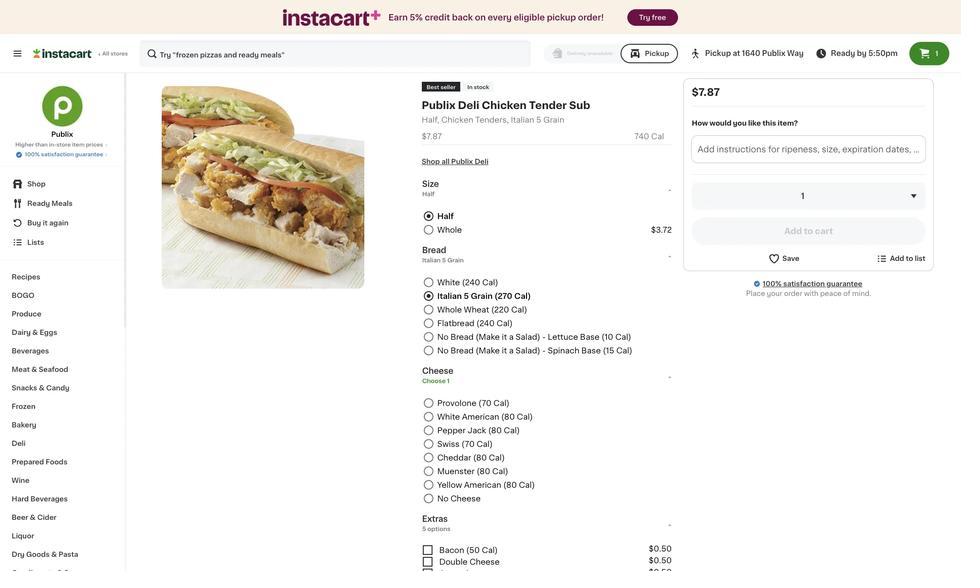 Task type: locate. For each thing, give the bounding box(es) containing it.
0 vertical spatial (70
[[479, 400, 492, 408]]

muenster (80 cal)
[[438, 468, 509, 476]]

1 $0.50 from the top
[[649, 546, 672, 553]]

flatbread
[[438, 320, 475, 328]]

whole
[[438, 226, 462, 234], [438, 306, 462, 314]]

& right beer
[[30, 515, 36, 522]]

no for no cheese
[[438, 495, 449, 503]]

1 vertical spatial -
[[543, 347, 546, 355]]

seafood
[[39, 367, 68, 373]]

ready up buy
[[27, 200, 50, 207]]

whole for whole
[[438, 226, 462, 234]]

publix deli chicken tender sub image
[[162, 86, 365, 289]]

in stock
[[468, 85, 490, 90]]

740
[[635, 133, 650, 140]]

guarantee up of
[[827, 281, 863, 287]]

0 horizontal spatial publix
[[51, 131, 73, 138]]

beverages down dairy & eggs at bottom left
[[12, 348, 49, 355]]

0 vertical spatial white
[[438, 279, 460, 287]]

hard
[[12, 496, 29, 503]]

100% satisfaction guarantee down the higher than in-store item prices link
[[25, 152, 103, 157]]

stock
[[474, 85, 490, 90]]

1 vertical spatial whole
[[438, 306, 462, 314]]

0 horizontal spatial guarantee
[[75, 152, 103, 157]]

american for yellow
[[464, 482, 502, 489]]

1 vertical spatial (70
[[462, 441, 475, 449]]

whole wheat (220 cal)
[[438, 306, 528, 314]]

1 vertical spatial salad)
[[516, 347, 541, 355]]

1 no from the top
[[438, 333, 449, 341]]

it right buy
[[43, 220, 48, 227]]

$7.87
[[692, 87, 720, 97], [422, 133, 442, 140]]

100% up your
[[763, 281, 782, 287]]

0 horizontal spatial $7.87
[[422, 133, 442, 140]]

base left (15
[[582, 347, 601, 355]]

1 horizontal spatial 100%
[[763, 281, 782, 287]]

(240
[[462, 279, 481, 287], [477, 320, 495, 328]]

publix for publix deli chicken tender sub
[[422, 100, 456, 110]]

2 bread from the top
[[451, 347, 474, 355]]

salad) up no bread (make it a salad) - spinach base (15 cal)
[[516, 333, 541, 341]]

publix left way
[[763, 50, 786, 57]]

american up pepper jack (80 cal)
[[462, 413, 500, 421]]

5 down tender
[[537, 116, 542, 124]]

1 whole from the top
[[438, 226, 462, 234]]

1 vertical spatial grain
[[471, 293, 493, 300]]

no
[[438, 333, 449, 341], [438, 347, 449, 355], [438, 495, 449, 503]]

0 vertical spatial whole
[[438, 226, 462, 234]]

1 horizontal spatial $7.87
[[692, 87, 720, 97]]

0 vertical spatial no
[[438, 333, 449, 341]]

& for snacks
[[39, 385, 45, 392]]

$7.87 up how
[[692, 87, 720, 97]]

3 no from the top
[[438, 495, 449, 503]]

foods
[[46, 459, 67, 466]]

1 vertical spatial cheese
[[470, 559, 500, 566]]

wine link
[[6, 472, 118, 490]]

pepper jack (80 cal)
[[438, 427, 520, 435]]

1 vertical spatial (make
[[476, 347, 500, 355]]

0 horizontal spatial (70
[[462, 441, 475, 449]]

1 vertical spatial (240
[[477, 320, 495, 328]]

peace
[[821, 290, 842, 297]]

ready for ready by 5:50pm
[[831, 50, 856, 57]]

0 vertical spatial 100%
[[25, 152, 40, 157]]

& left eggs
[[32, 330, 38, 336]]

1 vertical spatial ready
[[27, 200, 50, 207]]

0 vertical spatial $0.50
[[649, 546, 672, 553]]

0 horizontal spatial 100% satisfaction guarantee
[[25, 152, 103, 157]]

1 vertical spatial 100%
[[763, 281, 782, 287]]

dairy
[[12, 330, 31, 336]]

1 horizontal spatial ready
[[831, 50, 856, 57]]

cheese for double cheese
[[470, 559, 500, 566]]

& right meat
[[31, 367, 37, 373]]

2 vertical spatial 5
[[422, 527, 426, 533]]

1 bread from the top
[[451, 333, 474, 341]]

0 vertical spatial salad)
[[516, 333, 541, 341]]

5 for extras 5 options
[[422, 527, 426, 533]]

italian 5 grain (270 cal)
[[438, 293, 531, 300]]

satisfaction up place your order with peace of mind.
[[784, 281, 825, 287]]

base for lettuce
[[580, 333, 600, 341]]

1 vertical spatial shop
[[27, 181, 46, 188]]

$0.50 for double cheese
[[649, 557, 672, 565]]

0 vertical spatial (240
[[462, 279, 481, 287]]

2 whole from the top
[[438, 306, 462, 314]]

liquor link
[[6, 527, 118, 546]]

(240 down whole wheat (220 cal)
[[477, 320, 495, 328]]

pickup down free
[[645, 50, 670, 57]]

0 horizontal spatial 100%
[[25, 152, 40, 157]]

5 left options on the left bottom
[[422, 527, 426, 533]]

your
[[767, 290, 783, 297]]

1 vertical spatial beverages
[[30, 496, 68, 503]]

0 vertical spatial shop
[[422, 159, 440, 165]]

100% satisfaction guarantee inside button
[[25, 152, 103, 157]]

salad) down no bread (make it a salad) - lettuce base (10 cal)
[[516, 347, 541, 355]]

1 vertical spatial base
[[582, 347, 601, 355]]

100% down higher at the top left
[[25, 152, 40, 157]]

(240 for white
[[462, 279, 481, 287]]

beverages inside hard beverages link
[[30, 496, 68, 503]]

beverages up cider
[[30, 496, 68, 503]]

1 vertical spatial american
[[464, 482, 502, 489]]

pickup inside button
[[645, 50, 670, 57]]

-
[[543, 333, 546, 341], [543, 347, 546, 355]]

0 vertical spatial base
[[580, 333, 600, 341]]

(70
[[479, 400, 492, 408], [462, 441, 475, 449]]

it down (220
[[502, 333, 507, 341]]

(make
[[476, 333, 500, 341], [476, 347, 500, 355]]

1 horizontal spatial 100% satisfaction guarantee
[[763, 281, 863, 287]]

it for no bread (make it a salad) - spinach base (15 cal)
[[502, 347, 507, 355]]

1 horizontal spatial (70
[[479, 400, 492, 408]]

meat & seafood
[[12, 367, 68, 373]]

(70 up white american (80 cal)
[[479, 400, 492, 408]]

white for white american (80 cal)
[[438, 413, 460, 421]]

grain up whole wheat (220 cal)
[[471, 293, 493, 300]]

5
[[537, 116, 542, 124], [464, 293, 469, 300], [422, 527, 426, 533]]

american down 'muenster (80 cal)'
[[464, 482, 502, 489]]

(80 down 'muenster (80 cal)'
[[504, 482, 517, 489]]

(70 for swiss
[[462, 441, 475, 449]]

1 white from the top
[[438, 279, 460, 287]]

0 vertical spatial italian
[[511, 116, 535, 124]]

1 vertical spatial it
[[502, 333, 507, 341]]

wheat
[[464, 306, 490, 314]]

ready meals link
[[6, 194, 118, 213]]

deli down "in"
[[458, 100, 480, 110]]

1 vertical spatial 100% satisfaction guarantee
[[763, 281, 863, 287]]

base left (10
[[580, 333, 600, 341]]

$7.87 down half,
[[422, 133, 442, 140]]

0 vertical spatial guarantee
[[75, 152, 103, 157]]

& inside "link"
[[51, 552, 57, 559]]

0 vertical spatial american
[[462, 413, 500, 421]]

0 horizontal spatial italian
[[438, 293, 462, 300]]

- up no bread (make it a salad) - spinach base (15 cal)
[[543, 333, 546, 341]]

1 (make from the top
[[476, 333, 500, 341]]

Add instructions for ripeness, size, expiration dates, etc. (optional) text field
[[692, 136, 926, 163]]

1 vertical spatial italian
[[438, 293, 462, 300]]

100% satisfaction guarantee up with at the right bottom of the page
[[763, 281, 863, 287]]

5 for italian 5 grain (270 cal)
[[464, 293, 469, 300]]

1 horizontal spatial publix
[[422, 100, 456, 110]]

(70 up the cheddar (80 cal)
[[462, 441, 475, 449]]

(80 for pepper jack (80 cal)
[[489, 427, 502, 435]]

0 vertical spatial bread
[[451, 333, 474, 341]]

hard beverages
[[12, 496, 68, 503]]

1 vertical spatial a
[[509, 347, 514, 355]]

(240 up the italian 5 grain (270 cal) on the bottom
[[462, 279, 481, 287]]

cheese down yellow
[[451, 495, 481, 503]]

0 vertical spatial it
[[43, 220, 48, 227]]

deli link
[[6, 435, 118, 453]]

(270
[[495, 293, 513, 300]]

None search field
[[139, 40, 532, 67]]

prepared foods
[[12, 459, 67, 466]]

1 horizontal spatial pickup
[[706, 50, 731, 57]]

pickup
[[547, 14, 576, 21]]

lists
[[27, 239, 44, 246]]

0 vertical spatial publix
[[763, 50, 786, 57]]

a down no bread (make it a salad) - lettuce base (10 cal)
[[509, 347, 514, 355]]

1 vertical spatial 1
[[802, 192, 805, 200]]

half
[[438, 213, 454, 220]]

740 cal
[[635, 133, 665, 140]]

tender
[[529, 100, 567, 110]]

bread for no bread (make it a salad) - spinach base (15 cal)
[[451, 347, 474, 355]]

1 horizontal spatial 1
[[936, 50, 939, 57]]

italian down white (240 cal)
[[438, 293, 462, 300]]

1 horizontal spatial 5
[[464, 293, 469, 300]]

0 horizontal spatial pickup
[[645, 50, 670, 57]]

0 horizontal spatial shop
[[27, 181, 46, 188]]

wine
[[12, 478, 29, 485]]

no for no bread (make it a salad) - spinach base (15 cal)
[[438, 347, 449, 355]]

5%
[[410, 14, 423, 21]]

1 horizontal spatial guarantee
[[827, 281, 863, 287]]

ready by 5:50pm link
[[816, 48, 898, 59]]

back
[[452, 14, 473, 21]]

1 salad) from the top
[[516, 333, 541, 341]]

1 vertical spatial guarantee
[[827, 281, 863, 287]]

instacart logo image
[[33, 48, 92, 59]]

snacks
[[12, 385, 37, 392]]

deli
[[475, 159, 489, 165]]

& left candy on the bottom of page
[[39, 385, 45, 392]]

0 horizontal spatial 5
[[422, 527, 426, 533]]

snacks & candy
[[12, 385, 69, 392]]

1 vertical spatial white
[[438, 413, 460, 421]]

pickup inside popup button
[[706, 50, 731, 57]]

1 vertical spatial $7.87
[[422, 133, 442, 140]]

0 vertical spatial -
[[543, 333, 546, 341]]

frozen
[[12, 404, 35, 410]]

2 - from the top
[[543, 347, 546, 355]]

(80 down white american (80 cal)
[[489, 427, 502, 435]]

buy it again
[[27, 220, 69, 227]]

2 vertical spatial no
[[438, 495, 449, 503]]

swiss (70 cal)
[[438, 441, 493, 449]]

chicken right half,
[[442, 116, 474, 124]]

2 (make from the top
[[476, 347, 500, 355]]

2 vertical spatial publix
[[51, 131, 73, 138]]

2 white from the top
[[438, 413, 460, 421]]

5 inside extras 5 options
[[422, 527, 426, 533]]

0 vertical spatial cheese
[[451, 495, 481, 503]]

0 vertical spatial 5
[[537, 116, 542, 124]]

ready for ready meals
[[27, 200, 50, 207]]

a for spinach
[[509, 347, 514, 355]]

2 salad) from the top
[[516, 347, 541, 355]]

white up the italian 5 grain (270 cal) on the bottom
[[438, 279, 460, 287]]

shop
[[422, 159, 440, 165], [27, 181, 46, 188]]

0 vertical spatial deli
[[458, 100, 480, 110]]

no bread (make it a salad) - lettuce base (10 cal)
[[438, 333, 632, 341]]

1 vertical spatial 5
[[464, 293, 469, 300]]

1 field
[[692, 183, 926, 210]]

ready inside popup button
[[27, 200, 50, 207]]

1 vertical spatial satisfaction
[[784, 281, 825, 287]]

tenders,
[[476, 116, 509, 124]]

guarantee inside 100% satisfaction guarantee button
[[75, 152, 103, 157]]

chicken up half, chicken tenders, italian 5 grain
[[482, 100, 527, 110]]

pickup left the at
[[706, 50, 731, 57]]

grain down tender
[[544, 116, 565, 124]]

1 button
[[910, 42, 950, 65]]

1 - from the top
[[543, 333, 546, 341]]

deli down bakery
[[12, 441, 26, 447]]

white
[[438, 279, 460, 287], [438, 413, 460, 421]]

0 vertical spatial $7.87
[[692, 87, 720, 97]]

salad) for lettuce
[[516, 333, 541, 341]]

half,
[[422, 116, 440, 124]]

shop up ready meals
[[27, 181, 46, 188]]

$0.50
[[649, 546, 672, 553], [649, 557, 672, 565]]

2 a from the top
[[509, 347, 514, 355]]

satisfaction down higher than in-store item prices
[[41, 152, 74, 157]]

satisfaction inside button
[[41, 152, 74, 157]]

1 vertical spatial publix
[[422, 100, 456, 110]]

salad) for spinach
[[516, 347, 541, 355]]

no bread (make it a salad) - spinach base (15 cal)
[[438, 347, 633, 355]]

2 no from the top
[[438, 347, 449, 355]]

whole down 'half'
[[438, 226, 462, 234]]

5 down white (240 cal)
[[464, 293, 469, 300]]

italian
[[511, 116, 535, 124], [438, 293, 462, 300]]

1 vertical spatial bread
[[451, 347, 474, 355]]

italian down publix deli chicken tender sub
[[511, 116, 535, 124]]

1
[[936, 50, 939, 57], [802, 192, 805, 200]]

- down no bread (make it a salad) - lettuce base (10 cal)
[[543, 347, 546, 355]]

1 horizontal spatial grain
[[544, 116, 565, 124]]

guarantee
[[75, 152, 103, 157], [827, 281, 863, 287]]

(80
[[502, 413, 515, 421], [489, 427, 502, 435], [473, 454, 487, 462], [477, 468, 491, 476], [504, 482, 517, 489]]

2 $0.50 from the top
[[649, 557, 672, 565]]

0 vertical spatial a
[[509, 333, 514, 341]]

1 vertical spatial chicken
[[442, 116, 474, 124]]

a for lettuce
[[509, 333, 514, 341]]

whole up the "flatbread"
[[438, 306, 462, 314]]

1 a from the top
[[509, 333, 514, 341]]

this
[[763, 120, 777, 127]]

0 vertical spatial (make
[[476, 333, 500, 341]]

0 horizontal spatial 1
[[802, 192, 805, 200]]

0 horizontal spatial satisfaction
[[41, 152, 74, 157]]

& for beer
[[30, 515, 36, 522]]

muenster
[[438, 468, 475, 476]]

way
[[788, 50, 804, 57]]

0 vertical spatial 1
[[936, 50, 939, 57]]

ready left by
[[831, 50, 856, 57]]

whole for whole wheat (220 cal)
[[438, 306, 462, 314]]

1 vertical spatial no
[[438, 347, 449, 355]]

publix for publix
[[51, 131, 73, 138]]

meat
[[12, 367, 30, 373]]

2 vertical spatial it
[[502, 347, 507, 355]]

shop left all
[[422, 159, 440, 165]]

place your order with peace of mind.
[[747, 290, 872, 297]]

extras 5 options
[[422, 516, 451, 533]]

0 vertical spatial beverages
[[12, 348, 49, 355]]

& left pasta
[[51, 552, 57, 559]]

(80 up pepper jack (80 cal)
[[502, 413, 515, 421]]

0 vertical spatial chicken
[[482, 100, 527, 110]]

publix logo image
[[41, 85, 84, 128]]

publix up half,
[[422, 100, 456, 110]]

2 horizontal spatial publix
[[763, 50, 786, 57]]

cheese down (50 in the left of the page
[[470, 559, 500, 566]]

a up no bread (make it a salad) - spinach base (15 cal)
[[509, 333, 514, 341]]

1 horizontal spatial shop
[[422, 159, 440, 165]]

white up pepper
[[438, 413, 460, 421]]

deli
[[458, 100, 480, 110], [12, 441, 26, 447]]

1 vertical spatial $0.50
[[649, 557, 672, 565]]

0 vertical spatial satisfaction
[[41, 152, 74, 157]]

(80 for white american (80 cal)
[[502, 413, 515, 421]]

$0.50 for bacon (50 cal)
[[649, 546, 672, 553]]

guarantee down prices
[[75, 152, 103, 157]]

0 horizontal spatial deli
[[12, 441, 26, 447]]

bread
[[451, 333, 474, 341], [451, 347, 474, 355]]

0 vertical spatial ready
[[831, 50, 856, 57]]

publix up store
[[51, 131, 73, 138]]

with
[[805, 290, 819, 297]]

$3.72
[[651, 226, 672, 234]]

0 vertical spatial 100% satisfaction guarantee
[[25, 152, 103, 157]]

0 horizontal spatial ready
[[27, 200, 50, 207]]

it down no bread (make it a salad) - lettuce base (10 cal)
[[502, 347, 507, 355]]



Task type: vqa. For each thing, say whether or not it's contained in the screenshot.
Instacart Community Guidelines For Customers link
no



Task type: describe. For each thing, give the bounding box(es) containing it.
jack
[[468, 427, 487, 435]]

pepper
[[438, 427, 466, 435]]

dry goods & pasta link
[[6, 546, 118, 564]]

- for lettuce
[[543, 333, 546, 341]]

mind.
[[853, 290, 872, 297]]

5:50pm
[[869, 50, 898, 57]]

best
[[427, 85, 440, 90]]

pickup at 1640 publix way
[[706, 50, 804, 57]]

by
[[858, 50, 867, 57]]

publix inside popup button
[[763, 50, 786, 57]]

beer & cider link
[[6, 509, 118, 527]]

frozen link
[[6, 398, 118, 416]]

would
[[710, 120, 732, 127]]

in
[[468, 85, 473, 90]]

(240 for flatbread
[[477, 320, 495, 328]]

recipes link
[[6, 268, 118, 287]]

meals
[[52, 200, 73, 207]]

1 vertical spatial deli
[[12, 441, 26, 447]]

cheddar (80 cal)
[[438, 454, 505, 462]]

service type group
[[544, 44, 678, 63]]

earn 5% credit back on every eligible pickup order!
[[389, 14, 604, 21]]

sub
[[570, 100, 591, 110]]

how would you like this item?
[[692, 120, 799, 127]]

(70 for provolone
[[479, 400, 492, 408]]

white (240 cal)
[[438, 279, 499, 287]]

dry goods & pasta
[[12, 552, 78, 559]]

earn
[[389, 14, 408, 21]]

every
[[488, 14, 512, 21]]

bogo link
[[6, 287, 118, 305]]

(220
[[492, 306, 510, 314]]

ready meals
[[27, 200, 73, 207]]

spinach
[[548, 347, 580, 355]]

it for no bread (make it a salad) - lettuce base (10 cal)
[[502, 333, 507, 341]]

shop for shop
[[27, 181, 46, 188]]

candy
[[46, 385, 69, 392]]

0 horizontal spatial grain
[[471, 293, 493, 300]]

shop link
[[6, 175, 118, 194]]

eggs
[[40, 330, 57, 336]]

- for spinach
[[543, 347, 546, 355]]

pickup for pickup at 1640 publix way
[[706, 50, 731, 57]]

publix link
[[41, 85, 84, 139]]

eligible
[[514, 14, 545, 21]]

than
[[35, 142, 48, 148]]

100% satisfaction guarantee link
[[763, 279, 863, 289]]

bread for no bread (make it a salad) - lettuce base (10 cal)
[[451, 333, 474, 341]]

swiss
[[438, 441, 460, 449]]

to
[[907, 255, 914, 262]]

provolone
[[438, 400, 477, 408]]

(80 up 'muenster (80 cal)'
[[473, 454, 487, 462]]

all stores
[[102, 51, 128, 57]]

1 horizontal spatial chicken
[[482, 100, 527, 110]]

place
[[747, 290, 766, 297]]

recipes
[[12, 274, 40, 281]]

add to list
[[891, 255, 926, 262]]

produce link
[[6, 305, 118, 324]]

extras
[[422, 516, 448, 524]]

& for dairy
[[32, 330, 38, 336]]

2 horizontal spatial 5
[[537, 116, 542, 124]]

buy
[[27, 220, 41, 227]]

(make for no bread (make it a salad) - spinach base (15 cal)
[[476, 347, 500, 355]]

order!
[[578, 14, 604, 21]]

guarantee inside 100% satisfaction guarantee link
[[827, 281, 863, 287]]

produce
[[12, 311, 41, 318]]

0 vertical spatial grain
[[544, 116, 565, 124]]

& for meat
[[31, 367, 37, 373]]

higher than in-store item prices
[[15, 142, 103, 148]]

cheese for no cheese
[[451, 495, 481, 503]]

dairy & eggs link
[[6, 324, 118, 342]]

100% satisfaction guarantee button
[[15, 149, 109, 159]]

cheddar
[[438, 454, 472, 462]]

express icon image
[[283, 9, 381, 26]]

order
[[785, 290, 803, 297]]

1 inside field
[[802, 192, 805, 200]]

pickup for pickup
[[645, 50, 670, 57]]

beer & cider
[[12, 515, 57, 522]]

american for white
[[462, 413, 500, 421]]

(80 for yellow american (80 cal)
[[504, 482, 517, 489]]

1 inside 'button'
[[936, 50, 939, 57]]

provolone (70 cal)
[[438, 400, 510, 408]]

buy it again link
[[6, 213, 118, 233]]

0 horizontal spatial chicken
[[442, 116, 474, 124]]

cal
[[652, 133, 665, 140]]

prepared
[[12, 459, 44, 466]]

bakery link
[[6, 416, 118, 435]]

shop for shop all publix deli
[[422, 159, 440, 165]]

dry
[[12, 552, 25, 559]]

snacks & candy link
[[6, 379, 118, 398]]

(15
[[603, 347, 615, 355]]

no for no bread (make it a salad) - lettuce base (10 cal)
[[438, 333, 449, 341]]

base for spinach
[[582, 347, 601, 355]]

pasta
[[59, 552, 78, 559]]

you
[[734, 120, 747, 127]]

1 horizontal spatial satisfaction
[[784, 281, 825, 287]]

hard beverages link
[[6, 490, 118, 509]]

add
[[891, 255, 905, 262]]

try free
[[640, 14, 667, 21]]

100% inside button
[[25, 152, 40, 157]]

Search field
[[140, 41, 531, 66]]

store
[[56, 142, 71, 148]]

try
[[640, 14, 651, 21]]

save
[[783, 255, 800, 262]]

prices
[[86, 142, 103, 148]]

double cheese
[[440, 559, 500, 566]]

(80 up yellow american (80 cal)
[[477, 468, 491, 476]]

again
[[49, 220, 69, 227]]

1 horizontal spatial italian
[[511, 116, 535, 124]]

(make for no bread (make it a salad) - lettuce base (10 cal)
[[476, 333, 500, 341]]

publix
[[452, 159, 473, 165]]

credit
[[425, 14, 450, 21]]

list
[[916, 255, 926, 262]]

white for white (240 cal)
[[438, 279, 460, 287]]

how
[[692, 120, 709, 127]]

bacon (50 cal)
[[440, 547, 498, 555]]

flatbread (240 cal)
[[438, 320, 513, 328]]

bakery
[[12, 422, 36, 429]]

seller
[[441, 85, 456, 90]]

1 horizontal spatial deli
[[458, 100, 480, 110]]

goods
[[26, 552, 50, 559]]

higher than in-store item prices link
[[15, 141, 109, 149]]

yellow
[[438, 482, 462, 489]]



